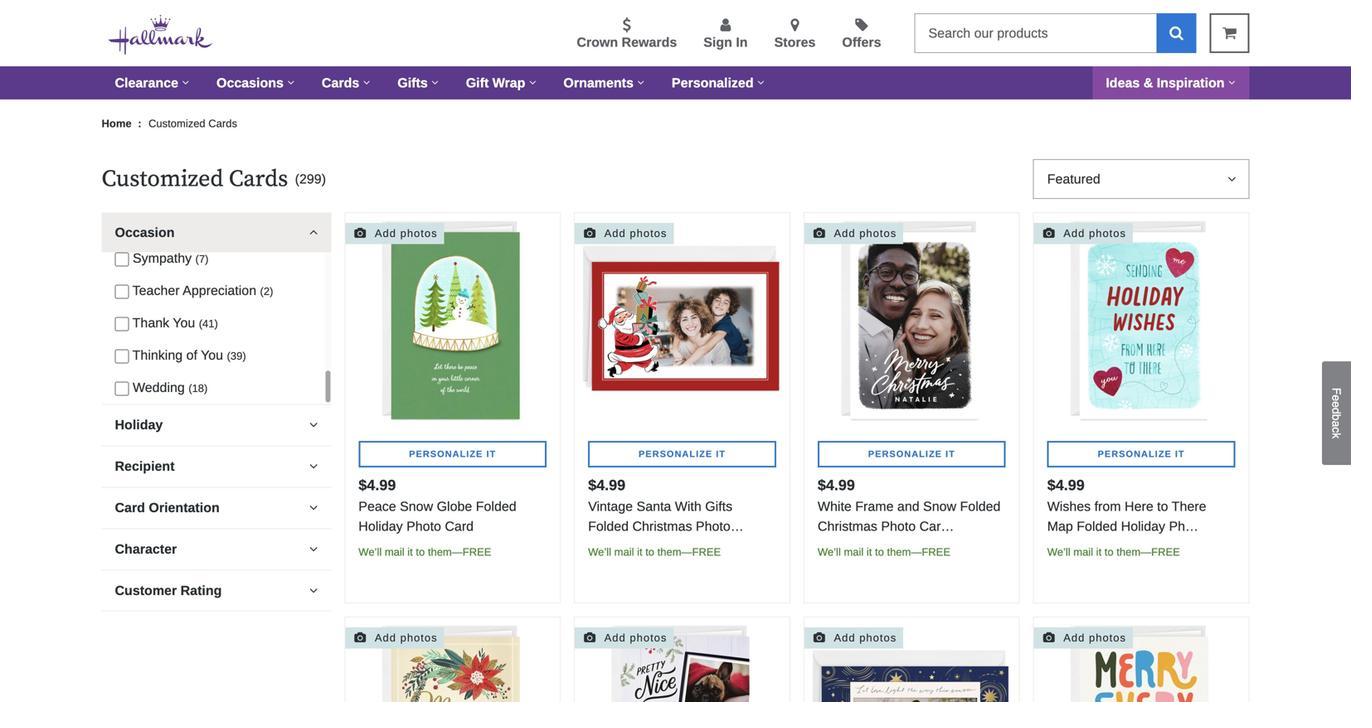 Task type: vqa. For each thing, say whether or not it's contained in the screenshot.


Task type: describe. For each thing, give the bounding box(es) containing it.
occasions link
[[203, 66, 309, 100]]

them—free for $4.99 white frame and snow folded christmas photo car…
[[888, 546, 951, 559]]

stores link
[[775, 17, 816, 52]]

thank
[[132, 316, 169, 331]]

customer
[[115, 584, 177, 599]]

(2)
[[260, 286, 273, 298]]

card orientation
[[115, 501, 220, 516]]

wrap
[[493, 76, 526, 90]]

character tab
[[102, 529, 331, 570]]

of
[[186, 348, 197, 363]]

here
[[1125, 499, 1154, 514]]

vintage
[[588, 499, 633, 514]]

we'll for $4.99 peace snow globe folded holiday photo card
[[359, 546, 382, 559]]

it for $4.99 wishes from here to there map folded holiday ph…
[[1097, 546, 1102, 559]]

sign in
[[704, 35, 748, 50]]

personalize it for $4.99 vintage santa with gifts folded christmas photo…
[[639, 449, 726, 460]]

customized cards section
[[102, 0, 331, 703]]

with
[[675, 499, 702, 514]]

folded inside $4.99 white frame and snow folded christmas photo car…
[[961, 499, 1001, 514]]

(299)
[[295, 172, 326, 187]]

ideas & inspiration link
[[1093, 66, 1250, 100]]

sympathy (7)
[[133, 251, 209, 266]]

inspiration
[[1157, 76, 1225, 90]]

ornaments link
[[551, 66, 659, 100]]

ideas
[[1107, 76, 1140, 90]]

thank you (41)
[[132, 316, 218, 331]]

map
[[1048, 519, 1074, 534]]

snow inside $4.99 peace snow globe folded holiday photo card
[[400, 499, 433, 514]]

mail for $4.99 peace snow globe folded holiday photo card
[[385, 546, 405, 559]]

angle down image for holiday
[[310, 419, 318, 432]]

$4.99 wishes from here to there map folded holiday ph…
[[1048, 477, 1207, 534]]

gifts inside $4.99 vintage santa with gifts folded christmas photo…
[[706, 499, 733, 514]]

and
[[898, 499, 920, 514]]

we'll mail it to them—free for $4.99 white frame and snow folded christmas photo car…
[[818, 546, 951, 559]]

holiday inside $4.99 wishes from here to there map folded holiday ph…
[[1122, 519, 1166, 534]]

wishes
[[1048, 499, 1091, 514]]

Wedding checkbox
[[115, 382, 129, 396]]

crown rewards link
[[577, 17, 677, 52]]

(18)
[[189, 383, 208, 395]]

folded inside $4.99 peace snow globe folded holiday photo card
[[476, 499, 517, 514]]

$4.99 for $4.99 vintage santa with gifts folded christmas photo…
[[588, 477, 626, 494]]

peace snow globe folded holiday photo card link
[[359, 497, 547, 537]]

personalize it for $4.99 peace snow globe folded holiday photo card
[[409, 449, 496, 460]]

Teacher Appreciation checkbox
[[115, 285, 129, 299]]

we'll mail it to them—free for $4.99 wishes from here to there map folded holiday ph…
[[1048, 546, 1181, 559]]

personalized link
[[659, 66, 779, 100]]

it for $4.99 white frame and snow folded christmas photo car…
[[867, 546, 873, 559]]

car…
[[920, 519, 955, 534]]

article containing occasion
[[102, 0, 331, 404]]

it for $4.99 peace snow globe folded holiday photo card
[[487, 449, 496, 460]]

peace
[[359, 499, 396, 514]]

offers
[[843, 35, 882, 50]]

it for $4.99 peace snow globe folded holiday photo card
[[408, 546, 413, 559]]

white
[[818, 499, 852, 514]]

there
[[1172, 499, 1207, 514]]

product list element
[[345, 212, 1250, 703]]

it for $4.99 white frame and snow folded christmas photo car…
[[946, 449, 956, 460]]

offers link
[[843, 17, 882, 52]]

angle down image for occasion
[[310, 226, 318, 240]]

ideas & inspiration
[[1107, 76, 1225, 90]]

k
[[1331, 434, 1344, 439]]

white frame and snow folded christmas photo car… link
[[818, 497, 1006, 537]]

holiday inside $4.99 peace snow globe folded holiday photo card
[[359, 519, 403, 534]]

cards inside menu bar
[[322, 76, 360, 90]]

4 $4.99 article from the left
[[1034, 212, 1250, 604]]

ph…
[[1170, 519, 1199, 534]]

cards link
[[309, 66, 384, 100]]

to for $4.99 vintage santa with gifts folded christmas photo…
[[646, 546, 655, 559]]

card inside $4.99 peace snow globe folded holiday photo card
[[445, 519, 474, 534]]

card orientation tab
[[102, 488, 331, 528]]

sympathy
[[133, 251, 192, 266]]

f e e d b a c k button
[[1323, 362, 1352, 466]]

(7)
[[195, 253, 209, 266]]

angle down image for card orientation
[[310, 502, 318, 515]]

customer rating
[[115, 584, 222, 599]]

personalize it link for $4.99 peace snow globe folded holiday photo card
[[359, 441, 547, 468]]

tab list inside customized cards main content
[[102, 0, 331, 613]]

customized cards banner
[[102, 165, 331, 194]]

we'll for $4.99 vintage santa with gifts folded christmas photo…
[[588, 546, 612, 559]]

folded inside $4.99 vintage santa with gifts folded christmas photo…
[[588, 519, 629, 534]]

snow inside $4.99 white frame and snow folded christmas photo car…
[[924, 499, 957, 514]]

photo inside $4.99 peace snow globe folded holiday photo card
[[407, 519, 441, 534]]

home link
[[102, 117, 135, 130]]

c
[[1331, 428, 1344, 434]]

wedding
[[133, 381, 185, 396]]

occasion
[[115, 225, 175, 240]]

gifts link
[[384, 66, 453, 100]]

wishes from here to there map folded holiday ph… link
[[1048, 497, 1236, 537]]

christmas for $4.99 white frame and snow folded christmas photo car…
[[818, 519, 878, 534]]

appreciation
[[183, 283, 257, 298]]

clearance
[[115, 76, 178, 90]]

customized for customized cards
[[149, 117, 206, 130]]

we'll for $4.99 wishes from here to there map folded holiday ph…
[[1048, 546, 1071, 559]]

personalize it link for $4.99 white frame and snow folded christmas photo car…
[[818, 441, 1006, 468]]

crown
[[577, 35, 618, 50]]

menu bar containing clearance
[[102, 66, 1250, 100]]

rewards
[[622, 35, 677, 50]]

Thinking of You checkbox
[[115, 350, 129, 364]]

character
[[115, 542, 177, 557]]



Task type: locate. For each thing, give the bounding box(es) containing it.
we'll mail it to them—free down white frame and snow folded christmas photo car… link
[[818, 546, 951, 559]]

personalized light and love holiday photo card, image
[[805, 618, 1020, 703], [805, 618, 1020, 703]]

2 it from the left
[[946, 449, 956, 460]]

0 horizontal spatial you
[[173, 316, 195, 331]]

folded down vintage
[[588, 519, 629, 534]]

cards
[[322, 76, 360, 90], [209, 117, 237, 130], [229, 165, 288, 194]]

0 horizontal spatial photo
[[407, 519, 441, 534]]

them—free down peace snow globe folded holiday photo card link
[[428, 546, 492, 559]]

christmas inside $4.99 vintage santa with gifts folded christmas photo…
[[633, 519, 693, 534]]

to for $4.99 peace snow globe folded holiday photo card
[[416, 546, 425, 559]]

customer rating tab
[[102, 571, 331, 611]]

$4.99 inside $4.99 wishes from here to there map folded holiday ph…
[[1048, 477, 1085, 494]]

to down 'santa'
[[646, 546, 655, 559]]

4 personalize from the left
[[1098, 449, 1172, 460]]

mail for $4.99 wishes from here to there map folded holiday ph…
[[1074, 546, 1094, 559]]

folded right and
[[961, 499, 1001, 514]]

occasion tab
[[102, 213, 331, 253]]

angle down image
[[310, 226, 318, 240], [310, 460, 318, 474]]

holiday down 'here'
[[1122, 519, 1166, 534]]

1 angle down image from the top
[[310, 226, 318, 240]]

angle down image for character
[[310, 543, 318, 557]]

$4.99 peace snow globe folded holiday photo card
[[359, 477, 517, 534]]

ornaments
[[564, 76, 634, 90]]

merry wishes poinsettia folded christmas photo card, image
[[345, 618, 560, 703], [345, 618, 560, 703]]

angle down image inside recipient tab
[[310, 460, 318, 474]]

4 it from the left
[[1176, 449, 1186, 460]]

we'll down vintage
[[588, 546, 612, 559]]

holiday down peace
[[359, 519, 403, 534]]

personalize it link
[[359, 441, 547, 468], [818, 441, 1006, 468], [588, 441, 777, 468], [1048, 441, 1236, 468]]

angle down image inside card orientation tab
[[310, 502, 318, 515]]

customized
[[149, 117, 206, 130], [102, 165, 224, 194]]

4 personalize it link from the left
[[1048, 441, 1236, 468]]

it down from
[[1097, 546, 1102, 559]]

1 we'll mail it to them—free from the left
[[359, 546, 492, 559]]

photo inside $4.99 white frame and snow folded christmas photo car…
[[882, 519, 916, 534]]

$4.99 for $4.99 peace snow globe folded holiday photo card
[[359, 477, 396, 494]]

personalize it up 'here'
[[1098, 449, 1186, 460]]

2 we'll mail it to them—free from the left
[[818, 546, 951, 559]]

1 christmas from the left
[[818, 519, 878, 534]]

angle down image for customer rating
[[310, 585, 318, 598]]

home
[[102, 117, 132, 130]]

to
[[1158, 499, 1169, 514], [416, 546, 425, 559], [876, 546, 885, 559], [646, 546, 655, 559], [1105, 546, 1114, 559]]

personalize it link for $4.99 wishes from here to there map folded holiday ph…
[[1048, 441, 1236, 468]]

it down 'santa'
[[637, 546, 643, 559]]

cards for customized cards (299)
[[229, 165, 288, 194]]

you right of
[[201, 348, 223, 363]]

card down "recipient"
[[115, 501, 145, 516]]

mail for $4.99 vintage santa with gifts folded christmas photo…
[[615, 546, 634, 559]]

wedding (18)
[[133, 381, 208, 396]]

we'll down white
[[818, 546, 841, 559]]

Thank You checkbox
[[115, 317, 129, 331]]

personalize up $4.99 wishes from here to there map folded holiday ph…
[[1098, 449, 1172, 460]]

teacher
[[132, 283, 180, 298]]

None search field
[[915, 13, 1197, 53]]

1 snow from the left
[[400, 499, 433, 514]]

photo…
[[696, 519, 744, 534]]

4 them—free from the left
[[1117, 546, 1181, 559]]

it for $4.99 wishes from here to there map folded holiday ph…
[[1176, 449, 1186, 460]]

it for $4.99 vintage santa with gifts folded christmas photo…
[[716, 449, 726, 460]]

them—free down wishes from here to there map folded holiday ph… link
[[1117, 546, 1181, 559]]

0 horizontal spatial gifts
[[398, 76, 428, 90]]

customized up the "occasion"
[[102, 165, 224, 194]]

$4.99 up the wishes
[[1048, 477, 1085, 494]]

we'll mail it to them—free down vintage santa with gifts folded christmas photo… link
[[588, 546, 721, 559]]

personalize it link up the globe
[[359, 441, 547, 468]]

3 personalize it from the left
[[639, 449, 726, 460]]

1 $4.99 from the left
[[359, 477, 396, 494]]

personalize for $4.99 wishes from here to there map folded holiday ph…
[[1098, 449, 1172, 460]]

3 personalize it link from the left
[[588, 441, 777, 468]]

folded down from
[[1077, 519, 1118, 534]]

mail down white
[[844, 546, 864, 559]]

hallmark link
[[108, 13, 226, 59]]

card inside tab
[[115, 501, 145, 516]]

white frame and snow folded christmas photo card, image
[[805, 213, 1020, 428], [805, 213, 1020, 428]]

d
[[1331, 408, 1344, 415]]

banner
[[0, 0, 1352, 100]]

1 horizontal spatial card
[[445, 519, 474, 534]]

gift
[[466, 76, 489, 90]]

clearance link
[[102, 66, 203, 100]]

we'll down map
[[1048, 546, 1071, 559]]

article
[[102, 0, 331, 404], [345, 617, 561, 703], [574, 617, 791, 703], [804, 617, 1021, 703], [1034, 617, 1250, 703]]

1 $4.99 article from the left
[[345, 212, 561, 604]]

it up peace snow globe folded holiday photo card link
[[487, 449, 496, 460]]

customized for customized cards (299)
[[102, 165, 224, 194]]

$4.99 up vintage
[[588, 477, 626, 494]]

santa
[[637, 499, 672, 514]]

&
[[1144, 76, 1154, 90]]

1 them—free from the left
[[428, 546, 492, 559]]

2 personalize it link from the left
[[818, 441, 1006, 468]]

search image
[[1170, 25, 1184, 40]]

personalize for $4.99 white frame and snow folded christmas photo car…
[[869, 449, 943, 460]]

it up the photo…
[[716, 449, 726, 460]]

4 we'll from the left
[[1048, 546, 1071, 559]]

thinking of you (39)
[[132, 348, 246, 363]]

christmas down 'santa'
[[633, 519, 693, 534]]

0 horizontal spatial christmas
[[633, 519, 693, 534]]

them—free for $4.99 peace snow globe folded holiday photo card
[[428, 546, 492, 559]]

2 $4.99 from the left
[[818, 477, 856, 494]]

(39)
[[227, 350, 246, 363]]

angle down image inside character tab
[[310, 543, 318, 557]]

1 horizontal spatial christmas
[[818, 519, 878, 534]]

1 horizontal spatial gifts
[[706, 499, 733, 514]]

1 e from the top
[[1331, 395, 1344, 402]]

vintage santa with gifts folded christmas photo… link
[[588, 497, 777, 537]]

personalize it link up $4.99 white frame and snow folded christmas photo car…
[[818, 441, 1006, 468]]

gifts inside menu bar
[[398, 76, 428, 90]]

1 vertical spatial gifts
[[706, 499, 733, 514]]

sign in link
[[704, 17, 748, 52]]

holiday tab
[[102, 405, 331, 445]]

personalize
[[409, 449, 483, 460], [869, 449, 943, 460], [639, 449, 713, 460], [1098, 449, 1172, 460]]

teacher appreciation (2)
[[132, 283, 273, 298]]

cards left gifts link
[[322, 76, 360, 90]]

folded inside $4.99 wishes from here to there map folded holiday ph…
[[1077, 519, 1118, 534]]

personalize it link up with
[[588, 441, 777, 468]]

1 photo from the left
[[407, 519, 441, 534]]

peace snow globe folded holiday photo card, image
[[345, 213, 560, 428], [345, 213, 560, 428]]

angle down image inside customer rating tab
[[310, 585, 318, 598]]

it up there
[[1176, 449, 1186, 460]]

1 horizontal spatial holiday
[[359, 519, 403, 534]]

personalize it up with
[[639, 449, 726, 460]]

to down peace snow globe folded holiday photo card link
[[416, 546, 425, 559]]

personalize up $4.99 vintage santa with gifts folded christmas photo…
[[639, 449, 713, 460]]

we'll mail it to them—free down peace snow globe folded holiday photo card link
[[359, 546, 492, 559]]

we'll
[[359, 546, 382, 559], [818, 546, 841, 559], [588, 546, 612, 559], [1048, 546, 1071, 559]]

personalize it link up 'here'
[[1048, 441, 1236, 468]]

e up b
[[1331, 402, 1344, 408]]

personalize it
[[409, 449, 496, 460], [869, 449, 956, 460], [639, 449, 726, 460], [1098, 449, 1186, 460]]

shopping cart image
[[1223, 25, 1237, 40]]

2 e from the top
[[1331, 402, 1344, 408]]

0 vertical spatial cards
[[322, 76, 360, 90]]

2 angle down image from the top
[[310, 460, 318, 474]]

1 it from the left
[[487, 449, 496, 460]]

personalize up $4.99 white frame and snow folded christmas photo car…
[[869, 449, 943, 460]]

recipient
[[115, 459, 175, 474]]

them—free
[[428, 546, 492, 559], [888, 546, 951, 559], [658, 546, 721, 559], [1117, 546, 1181, 559]]

personalized naughty and nice christmas photo card, image
[[575, 618, 790, 703], [575, 618, 790, 703]]

snow
[[400, 499, 433, 514], [924, 499, 957, 514]]

mail down vintage
[[615, 546, 634, 559]]

0 horizontal spatial holiday
[[115, 418, 163, 433]]

customized cards
[[149, 117, 237, 130]]

2 personalize from the left
[[869, 449, 943, 460]]

menu containing crown rewards
[[239, 14, 902, 52]]

we'll mail it to them—free down wishes from here to there map folded holiday ph… link
[[1048, 546, 1181, 559]]

$4.99 up peace
[[359, 477, 396, 494]]

customized cards (299)
[[102, 165, 326, 194]]

$4.99 white frame and snow folded christmas photo car…
[[818, 477, 1001, 534]]

gifts left gift
[[398, 76, 428, 90]]

cards down occasions
[[209, 117, 237, 130]]

card
[[115, 501, 145, 516], [445, 519, 474, 534]]

banner containing crown rewards
[[0, 0, 1352, 100]]

sign
[[704, 35, 733, 50]]

a
[[1331, 421, 1344, 428]]

2 them—free from the left
[[888, 546, 951, 559]]

mail down peace
[[385, 546, 405, 559]]

2 photo from the left
[[882, 519, 916, 534]]

1 personalize from the left
[[409, 449, 483, 460]]

1 mail from the left
[[385, 546, 405, 559]]

angle down image
[[310, 419, 318, 432], [310, 502, 318, 515], [310, 543, 318, 557], [310, 585, 318, 598]]

angle down image inside occasion tab
[[310, 226, 318, 240]]

to for $4.99 wishes from here to there map folded holiday ph…
[[1105, 546, 1114, 559]]

menu
[[239, 14, 902, 52]]

we'll down peace
[[359, 546, 382, 559]]

customized down "clearance" link
[[149, 117, 206, 130]]

f
[[1331, 388, 1344, 395]]

personalize it for $4.99 wishes from here to there map folded holiday ph…
[[1098, 449, 1186, 460]]

3 it from the left
[[637, 546, 643, 559]]

stores
[[775, 35, 816, 50]]

gifts
[[398, 76, 428, 90], [706, 499, 733, 514]]

gifts up the photo…
[[706, 499, 733, 514]]

angle down image for recipient
[[310, 460, 318, 474]]

folded right the globe
[[476, 499, 517, 514]]

occasions
[[217, 76, 284, 90]]

3 $4.99 article from the left
[[804, 212, 1021, 604]]

4 we'll mail it to them—free from the left
[[1048, 546, 1181, 559]]

f e e d b a c k
[[1331, 388, 1344, 439]]

personalized merry everything holiday card, image
[[1035, 618, 1249, 703], [1035, 618, 1249, 703]]

them—free for $4.99 vintage santa with gifts folded christmas photo…
[[658, 546, 721, 559]]

christmas down white
[[818, 519, 878, 534]]

cards left (299) at the top
[[229, 165, 288, 194]]

3 mail from the left
[[615, 546, 634, 559]]

card down the globe
[[445, 519, 474, 534]]

3 angle down image from the top
[[310, 543, 318, 557]]

2 it from the left
[[867, 546, 873, 559]]

3 personalize from the left
[[639, 449, 713, 460]]

occasion filters element
[[102, 0, 325, 404]]

$4.99 article
[[345, 212, 561, 604], [574, 212, 791, 604], [804, 212, 1021, 604], [1034, 212, 1250, 604]]

orientation
[[149, 501, 220, 516]]

recipient tab
[[102, 446, 331, 487]]

$4.99 inside $4.99 vintage santa with gifts folded christmas photo…
[[588, 477, 626, 494]]

e
[[1331, 395, 1344, 402], [1331, 402, 1344, 408]]

to right 'here'
[[1158, 499, 1169, 514]]

$4.99 for $4.99 white frame and snow folded christmas photo car…
[[818, 477, 856, 494]]

4 it from the left
[[1097, 546, 1102, 559]]

holiday
[[115, 418, 163, 433], [359, 519, 403, 534], [1122, 519, 1166, 534]]

2 horizontal spatial holiday
[[1122, 519, 1166, 534]]

3 it from the left
[[716, 449, 726, 460]]

2 vertical spatial cards
[[229, 165, 288, 194]]

christmas
[[818, 519, 878, 534], [633, 519, 693, 534]]

1 we'll from the left
[[359, 546, 382, 559]]

0 vertical spatial gifts
[[398, 76, 428, 90]]

snow up car…
[[924, 499, 957, 514]]

1 vertical spatial angle down image
[[310, 460, 318, 474]]

personalize it up the globe
[[409, 449, 496, 460]]

1 horizontal spatial photo
[[882, 519, 916, 534]]

1 vertical spatial customized
[[102, 165, 224, 194]]

1 it from the left
[[408, 546, 413, 559]]

(41)
[[199, 318, 218, 330]]

gift wrap link
[[453, 66, 551, 100]]

4 angle down image from the top
[[310, 585, 318, 598]]

gift wrap
[[466, 76, 526, 90]]

0 vertical spatial customized
[[149, 117, 206, 130]]

1 horizontal spatial snow
[[924, 499, 957, 514]]

1 vertical spatial you
[[201, 348, 223, 363]]

holiday inside tab
[[115, 418, 163, 433]]

tab list
[[102, 0, 331, 613]]

Sympathy checkbox
[[115, 253, 129, 267]]

3 $4.99 from the left
[[588, 477, 626, 494]]

0 vertical spatial you
[[173, 316, 195, 331]]

wishes from here to there map folded holiday photo card, image
[[1035, 213, 1249, 428], [1035, 213, 1249, 428]]

crown rewards
[[577, 35, 677, 50]]

1 personalize it from the left
[[409, 449, 496, 460]]

christmas for $4.99 vintage santa with gifts folded christmas photo…
[[633, 519, 693, 534]]

to inside $4.99 wishes from here to there map folded holiday ph…
[[1158, 499, 1169, 514]]

hallmark image
[[108, 15, 213, 55]]

to for $4.99 white frame and snow folded christmas photo car…
[[876, 546, 885, 559]]

1 vertical spatial card
[[445, 519, 474, 534]]

0 horizontal spatial card
[[115, 501, 145, 516]]

we'll mail it to them—free for $4.99 vintage santa with gifts folded christmas photo…
[[588, 546, 721, 559]]

them—free for $4.99 wishes from here to there map folded holiday ph…
[[1117, 546, 1181, 559]]

$4.99 vintage santa with gifts folded christmas photo…
[[588, 477, 744, 534]]

e up d
[[1331, 395, 1344, 402]]

mail for $4.99 white frame and snow folded christmas photo car…
[[844, 546, 864, 559]]

2 $4.99 article from the left
[[574, 212, 791, 604]]

frame
[[856, 499, 894, 514]]

2 we'll from the left
[[818, 546, 841, 559]]

1 angle down image from the top
[[310, 419, 318, 432]]

personalize for $4.99 vintage santa with gifts folded christmas photo…
[[639, 449, 713, 460]]

personalize for $4.99 peace snow globe folded holiday photo card
[[409, 449, 483, 460]]

them—free down vintage santa with gifts folded christmas photo… link
[[658, 546, 721, 559]]

it
[[408, 546, 413, 559], [867, 546, 873, 559], [637, 546, 643, 559], [1097, 546, 1102, 559]]

photo
[[407, 519, 441, 534], [882, 519, 916, 534]]

personalize up $4.99 peace snow globe folded holiday photo card
[[409, 449, 483, 460]]

cards for customized cards
[[209, 117, 237, 130]]

angle down image inside holiday tab
[[310, 419, 318, 432]]

mail
[[385, 546, 405, 559], [844, 546, 864, 559], [615, 546, 634, 559], [1074, 546, 1094, 559]]

menu bar
[[102, 66, 1250, 100]]

2 personalize it from the left
[[869, 449, 956, 460]]

christmas inside $4.99 white frame and snow folded christmas photo car…
[[818, 519, 878, 534]]

customized inside section
[[102, 165, 224, 194]]

mail down the wishes
[[1074, 546, 1094, 559]]

$4.99 for $4.99 wishes from here to there map folded holiday ph…
[[1048, 477, 1085, 494]]

holiday down wedding 'option'
[[115, 418, 163, 433]]

photo down and
[[882, 519, 916, 534]]

thinking
[[132, 348, 183, 363]]

4 mail from the left
[[1074, 546, 1094, 559]]

from
[[1095, 499, 1122, 514]]

3 them—free from the left
[[658, 546, 721, 559]]

3 we'll mail it to them—free from the left
[[588, 546, 721, 559]]

0 horizontal spatial snow
[[400, 499, 433, 514]]

2 snow from the left
[[924, 499, 957, 514]]

to down from
[[1105, 546, 1114, 559]]

$4.99 up white
[[818, 477, 856, 494]]

rating
[[181, 584, 222, 599]]

$4.99 inside $4.99 white frame and snow folded christmas photo car…
[[818, 477, 856, 494]]

it down frame on the bottom of page
[[867, 546, 873, 559]]

2 christmas from the left
[[633, 519, 693, 534]]

tab list containing occasion
[[102, 0, 331, 613]]

4 $4.99 from the left
[[1048, 477, 1085, 494]]

vintage santa with gifts folded christmas photo card, image
[[575, 213, 790, 428], [575, 213, 790, 428]]

customized cards main content
[[0, 0, 1352, 703]]

them—free down car…
[[888, 546, 951, 559]]

1 personalize it link from the left
[[359, 441, 547, 468]]

0 vertical spatial card
[[115, 501, 145, 516]]

in
[[736, 35, 748, 50]]

$4.99 inside $4.99 peace snow globe folded holiday photo card
[[359, 477, 396, 494]]

personalized
[[672, 76, 754, 90]]

3 we'll from the left
[[588, 546, 612, 559]]

personalize it up $4.99 white frame and snow folded christmas photo car…
[[869, 449, 956, 460]]

0 vertical spatial angle down image
[[310, 226, 318, 240]]

it down $4.99 peace snow globe folded holiday photo card
[[408, 546, 413, 559]]

we'll mail it to them—free
[[359, 546, 492, 559], [818, 546, 951, 559], [588, 546, 721, 559], [1048, 546, 1181, 559]]

b
[[1331, 415, 1344, 421]]

it up $4.99 white frame and snow folded christmas photo car…
[[946, 449, 956, 460]]

we'll for $4.99 white frame and snow folded christmas photo car…
[[818, 546, 841, 559]]

personalize it for $4.99 white frame and snow folded christmas photo car…
[[869, 449, 956, 460]]

personalize it link for $4.99 vintage santa with gifts folded christmas photo…
[[588, 441, 777, 468]]

1 horizontal spatial you
[[201, 348, 223, 363]]

1 vertical spatial cards
[[209, 117, 237, 130]]

to down frame on the bottom of page
[[876, 546, 885, 559]]

it for $4.99 vintage santa with gifts folded christmas photo…
[[637, 546, 643, 559]]

globe
[[437, 499, 472, 514]]

cards inside section
[[229, 165, 288, 194]]

4 personalize it from the left
[[1098, 449, 1186, 460]]

2 angle down image from the top
[[310, 502, 318, 515]]

2 mail from the left
[[844, 546, 864, 559]]

you
[[173, 316, 195, 331], [201, 348, 223, 363]]

photo down the globe
[[407, 519, 441, 534]]

snow left the globe
[[400, 499, 433, 514]]

we'll mail it to them—free for $4.99 peace snow globe folded holiday photo card
[[359, 546, 492, 559]]

you left (41)
[[173, 316, 195, 331]]

Search our products search field
[[915, 13, 1157, 53]]



